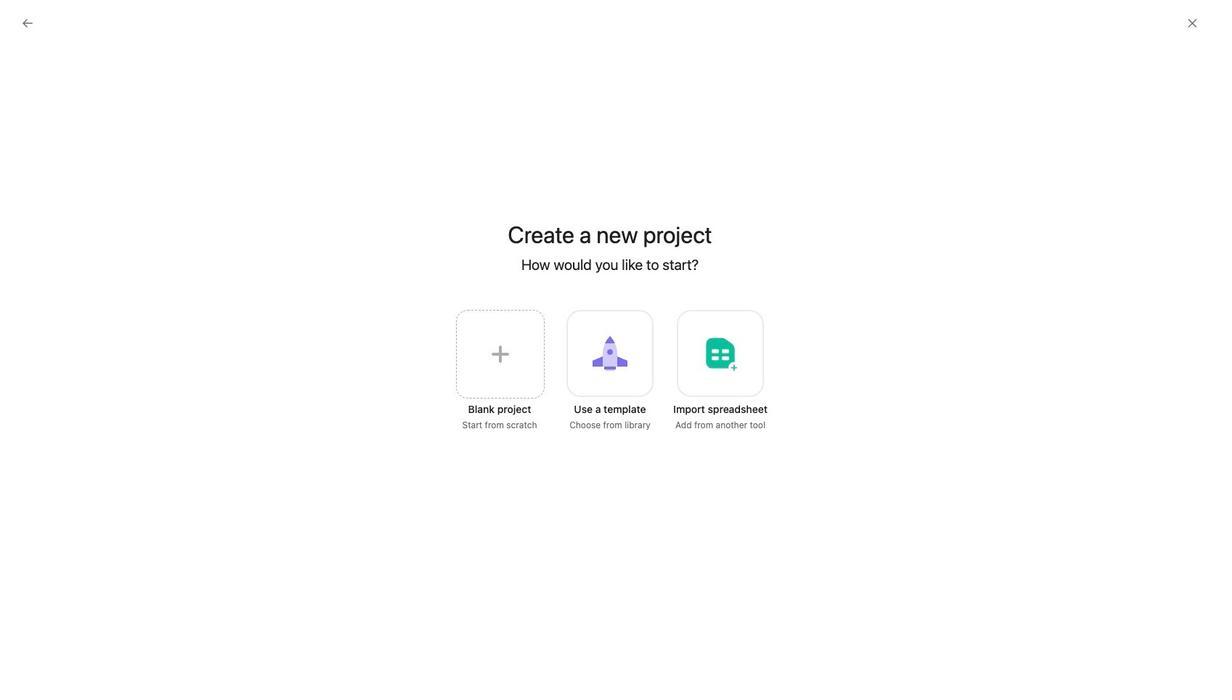 Task type: vqa. For each thing, say whether or not it's contained in the screenshot.
Hide sidebar "image" at top left
yes



Task type: describe. For each thing, give the bounding box(es) containing it.
0 vertical spatial list item
[[280, 558, 317, 594]]

1 vertical spatial list item
[[300, 627, 320, 648]]

close image
[[1187, 17, 1199, 29]]



Task type: locate. For each thing, give the bounding box(es) containing it.
hide sidebar image
[[19, 12, 31, 23]]

list box
[[439, 6, 787, 29]]

list item
[[280, 558, 317, 594], [300, 627, 320, 648]]

go back image
[[22, 17, 33, 29]]



